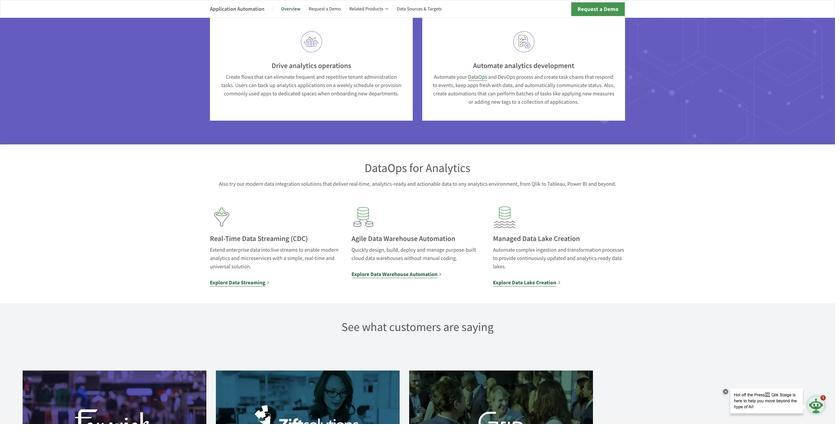 Task type: locate. For each thing, give the bounding box(es) containing it.
&
[[424, 6, 427, 12]]

0 vertical spatial analytics-
[[372, 181, 394, 188]]

1 horizontal spatial with
[[492, 82, 502, 89]]

saying
[[462, 320, 494, 335]]

to down up
[[272, 90, 277, 97]]

ingestion
[[536, 247, 557, 254]]

warehouse up the "deploy"
[[384, 234, 418, 244]]

0 vertical spatial apps
[[467, 82, 478, 89]]

0 vertical spatial create
[[544, 74, 558, 81]]

1 vertical spatial of
[[544, 99, 549, 106]]

processes
[[602, 247, 624, 254]]

and up applications
[[316, 74, 325, 81]]

0 horizontal spatial new
[[358, 90, 368, 97]]

streaming down solution.
[[241, 279, 265, 286]]

0 horizontal spatial modern
[[246, 181, 263, 188]]

1 vertical spatial or
[[469, 99, 473, 106]]

data down provide
[[512, 279, 523, 286]]

1 vertical spatial ready
[[598, 255, 611, 262]]

time,
[[359, 181, 371, 188]]

can up the used
[[249, 82, 257, 89]]

your
[[457, 74, 467, 81]]

and up without
[[417, 247, 425, 254]]

2 vertical spatial automation
[[410, 271, 438, 278]]

a inside and devops process and create task chains that respond to events, keep apps fresh with data, and automatically communicate status. also, create automations that can perform batches of tasks like applying new measures or adding new tags to a collection of applications.
[[518, 99, 520, 106]]

can
[[265, 74, 273, 81], [249, 82, 257, 89], [488, 90, 496, 97]]

analytics- down transformation at the right bottom of the page
[[577, 255, 598, 262]]

and devops process and create task chains that respond to events, keep apps fresh with data, and automatically communicate status. also, create automations that can perform batches of tasks like applying new measures or adding new tags to a collection of applications.
[[433, 74, 615, 106]]

1 horizontal spatial lake
[[538, 234, 552, 244]]

0 vertical spatial streaming
[[258, 234, 289, 244]]

0 vertical spatial ready
[[394, 181, 406, 188]]

0 horizontal spatial or
[[375, 82, 379, 89]]

1 vertical spatial creation
[[536, 279, 556, 286]]

extend enterprise data into live streams to enable modern analytics and microservices with a simple, real-time and universal solution.
[[210, 247, 339, 270]]

data down processes
[[612, 255, 622, 262]]

explore down lakes.
[[493, 279, 511, 286]]

a inside extend enterprise data into live streams to enable modern analytics and microservices with a simple, real-time and universal solution.
[[284, 255, 286, 262]]

0 vertical spatial lake
[[538, 234, 552, 244]]

0 horizontal spatial request a demo
[[309, 6, 341, 12]]

and right bi
[[588, 181, 597, 188]]

request a demo inside application automation menu bar
[[309, 6, 341, 12]]

ready for data
[[598, 255, 611, 262]]

warehouse down warehouses
[[382, 271, 409, 278]]

explore down cloud
[[352, 271, 369, 278]]

new for onboarding
[[358, 90, 368, 97]]

weekly
[[337, 82, 352, 89]]

collection
[[521, 99, 543, 106]]

extend
[[210, 247, 225, 254]]

ready down processes
[[598, 255, 611, 262]]

automate your dataops
[[434, 74, 487, 81]]

1 vertical spatial lake
[[524, 279, 535, 286]]

request a demo inside request a demo link
[[578, 5, 619, 13]]

analytics- right time,
[[372, 181, 394, 188]]

modern
[[246, 181, 263, 188], [321, 247, 339, 254]]

automation up manage
[[419, 234, 455, 244]]

tenant
[[348, 74, 363, 81]]

data down solution.
[[229, 279, 240, 286]]

and right time
[[326, 255, 334, 262]]

0 vertical spatial with
[[492, 82, 502, 89]]

analytics- inside automate complex ingestion and transformation processes to provide continuously updated and analytics-ready data lakes.
[[577, 255, 598, 262]]

analytics- for and
[[577, 255, 598, 262]]

0 horizontal spatial of
[[535, 90, 539, 97]]

related products link
[[349, 2, 389, 16]]

streaming
[[258, 234, 289, 244], [241, 279, 265, 286]]

continuously
[[517, 255, 546, 262]]

data,
[[503, 82, 514, 89]]

ready for and
[[394, 181, 406, 188]]

automation inside explore data warehouse automation link
[[410, 271, 438, 278]]

1 vertical spatial can
[[249, 82, 257, 89]]

data up "design,"
[[368, 234, 382, 244]]

creation for managed data lake creation
[[554, 234, 580, 244]]

analytics up frequent
[[289, 61, 317, 71]]

automation
[[237, 5, 264, 12], [419, 234, 455, 244], [410, 271, 438, 278]]

0 horizontal spatial request a demo link
[[309, 2, 341, 16]]

up
[[270, 82, 275, 89]]

demo
[[604, 5, 619, 13], [329, 6, 341, 12]]

with right fresh
[[492, 82, 502, 89]]

that inside the create flows that can eliminate frequent and repetitive tenant administration tasks. users can back up analytics applications on a weekly schedule or provision commonly used apps to dedicated spaces when onboarding new departments.
[[254, 74, 263, 81]]

ready
[[394, 181, 406, 188], [598, 255, 611, 262]]

apps down back at the left top of page
[[261, 90, 271, 97]]

automate up dataops link
[[473, 61, 503, 71]]

try
[[229, 181, 236, 188]]

and down the process
[[515, 82, 524, 89]]

1 horizontal spatial analytics-
[[577, 255, 598, 262]]

0 horizontal spatial lake
[[524, 279, 535, 286]]

request inside application automation menu bar
[[309, 6, 325, 12]]

that left deliver
[[323, 181, 332, 188]]

devops
[[498, 74, 515, 81]]

data up complex
[[522, 234, 537, 244]]

1 horizontal spatial can
[[265, 74, 273, 81]]

modern up time
[[321, 247, 339, 254]]

simple,
[[287, 255, 304, 262]]

1 horizontal spatial demo
[[604, 5, 619, 13]]

to up simple,
[[299, 247, 303, 254]]

real-time data streaming (cdc)
[[210, 234, 308, 244]]

universal
[[210, 264, 230, 270]]

explore down universal
[[210, 279, 228, 286]]

1 horizontal spatial explore
[[352, 271, 369, 278]]

application automation
[[210, 5, 264, 12]]

chains
[[569, 74, 584, 81]]

that
[[254, 74, 263, 81], [585, 74, 594, 81], [478, 90, 487, 97], [323, 181, 332, 188]]

what
[[362, 320, 387, 335]]

1 vertical spatial automation
[[419, 234, 455, 244]]

automations
[[448, 90, 476, 97]]

also
[[219, 181, 228, 188]]

creation down "updated"
[[536, 279, 556, 286]]

with down live
[[273, 255, 282, 262]]

measures
[[593, 90, 614, 97]]

0 horizontal spatial real-
[[305, 255, 315, 262]]

data left sources
[[397, 6, 406, 12]]

automation right application
[[237, 5, 264, 12]]

solution.
[[231, 264, 251, 270]]

explore for managed
[[493, 279, 511, 286]]

lake inside explore data lake creation link
[[524, 279, 535, 286]]

real- down enable
[[305, 255, 315, 262]]

automate inside automate complex ingestion and transformation processes to provide continuously updated and analytics-ready data lakes.
[[493, 247, 515, 254]]

can down fresh
[[488, 90, 496, 97]]

a inside menu bar
[[326, 6, 328, 12]]

0 horizontal spatial apps
[[261, 90, 271, 97]]

create down events,
[[433, 90, 447, 97]]

data
[[264, 181, 274, 188], [442, 181, 452, 188], [250, 247, 260, 254], [365, 255, 375, 262], [612, 255, 622, 262]]

0 horizontal spatial request
[[309, 6, 325, 12]]

schedule
[[354, 82, 374, 89]]

real- right deliver
[[349, 181, 359, 188]]

into
[[261, 247, 270, 254]]

data for explore data streaming
[[229, 279, 240, 286]]

data
[[397, 6, 406, 12], [242, 234, 256, 244], [368, 234, 382, 244], [522, 234, 537, 244], [370, 271, 381, 278], [229, 279, 240, 286], [512, 279, 523, 286]]

without
[[404, 255, 422, 262]]

ready inside automate complex ingestion and transformation processes to provide continuously updated and analytics-ready data lakes.
[[598, 255, 611, 262]]

or left adding
[[469, 99, 473, 106]]

0 vertical spatial automation
[[237, 5, 264, 12]]

2 horizontal spatial can
[[488, 90, 496, 97]]

request
[[578, 5, 598, 13], [309, 6, 325, 12]]

of down tasks
[[544, 99, 549, 106]]

automation for agile data warehouse automation
[[419, 234, 455, 244]]

automate up provide
[[493, 247, 515, 254]]

1 vertical spatial analytics-
[[577, 255, 598, 262]]

dataops for analytics
[[365, 161, 470, 176]]

our
[[237, 181, 244, 188]]

data inside extend enterprise data into live streams to enable modern analytics and microservices with a simple, real-time and universal solution.
[[250, 247, 260, 254]]

that up back at the left top of page
[[254, 74, 263, 81]]

ready down dataops for analytics
[[394, 181, 406, 188]]

lake for explore
[[524, 279, 535, 286]]

1 horizontal spatial apps
[[467, 82, 478, 89]]

2 horizontal spatial explore
[[493, 279, 511, 286]]

new down status.
[[582, 90, 592, 97]]

dataops up fresh
[[468, 74, 487, 81]]

0 horizontal spatial create
[[433, 90, 447, 97]]

any
[[458, 181, 467, 188]]

0 vertical spatial warehouse
[[384, 234, 418, 244]]

1 horizontal spatial request a demo
[[578, 5, 619, 13]]

data down warehouses
[[370, 271, 381, 278]]

0 vertical spatial or
[[375, 82, 379, 89]]

transformation
[[567, 247, 601, 254]]

explore data warehouse automation link
[[352, 270, 442, 279]]

1 vertical spatial with
[[273, 255, 282, 262]]

2 horizontal spatial new
[[582, 90, 592, 97]]

data down "design,"
[[365, 255, 375, 262]]

or down 'administration'
[[375, 82, 379, 89]]

analytics down eliminate
[[276, 82, 296, 89]]

can up up
[[265, 74, 273, 81]]

data for managed data lake creation
[[522, 234, 537, 244]]

0 horizontal spatial demo
[[329, 6, 341, 12]]

manual
[[423, 255, 440, 262]]

1 vertical spatial create
[[433, 90, 447, 97]]

streaming up live
[[258, 234, 289, 244]]

power
[[567, 181, 582, 188]]

analytics inside the create flows that can eliminate frequent and repetitive tenant administration tasks. users can back up analytics applications on a weekly schedule or provision commonly used apps to dedicated spaces when onboarding new departments.
[[276, 82, 296, 89]]

1 horizontal spatial or
[[469, 99, 473, 106]]

automation down manual at right
[[410, 271, 438, 278]]

1 horizontal spatial of
[[544, 99, 549, 106]]

1 horizontal spatial real-
[[349, 181, 359, 188]]

quickly design, build, deploy and manage purpose-built cloud data warehouses without manual coding.
[[352, 247, 476, 262]]

0 horizontal spatial with
[[273, 255, 282, 262]]

lake up ingestion
[[538, 234, 552, 244]]

1 vertical spatial warehouse
[[382, 271, 409, 278]]

departments.
[[369, 90, 399, 97]]

data inside automate complex ingestion and transformation processes to provide continuously updated and analytics-ready data lakes.
[[612, 255, 622, 262]]

1 horizontal spatial dataops
[[468, 74, 487, 81]]

lake
[[538, 234, 552, 244], [524, 279, 535, 286]]

automation for explore data warehouse automation
[[410, 271, 438, 278]]

adding
[[474, 99, 490, 106]]

coding.
[[441, 255, 457, 262]]

automate for automate your dataops
[[434, 74, 456, 81]]

0 vertical spatial creation
[[554, 234, 580, 244]]

0 horizontal spatial analytics-
[[372, 181, 394, 188]]

create down development
[[544, 74, 558, 81]]

commonly
[[224, 90, 248, 97]]

to left the any
[[453, 181, 457, 188]]

new down the schedule in the top left of the page
[[358, 90, 368, 97]]

fresh
[[479, 82, 491, 89]]

2 vertical spatial automate
[[493, 247, 515, 254]]

new
[[358, 90, 368, 97], [582, 90, 592, 97], [491, 99, 500, 106]]

0 horizontal spatial ready
[[394, 181, 406, 188]]

0 horizontal spatial dataops
[[365, 161, 407, 176]]

apps inside and devops process and create task chains that respond to events, keep apps fresh with data, and automatically communicate status. also, create automations that can perform batches of tasks like applying new measures or adding new tags to a collection of applications.
[[467, 82, 478, 89]]

data up the enterprise
[[242, 234, 256, 244]]

back
[[258, 82, 268, 89]]

dataops up time,
[[365, 161, 407, 176]]

creation up transformation at the right bottom of the page
[[554, 234, 580, 244]]

analytics up universal
[[210, 255, 230, 262]]

2 vertical spatial can
[[488, 90, 496, 97]]

modern inside extend enterprise data into live streams to enable modern analytics and microservices with a simple, real-time and universal solution.
[[321, 247, 339, 254]]

data up microservices
[[250, 247, 260, 254]]

1 horizontal spatial request a demo link
[[571, 2, 625, 16]]

of down automatically
[[535, 90, 539, 97]]

1 horizontal spatial ready
[[598, 255, 611, 262]]

lake down "continuously"
[[524, 279, 535, 286]]

automate for automate complex ingestion and transformation processes to provide continuously updated and analytics-ready data lakes.
[[493, 247, 515, 254]]

apps
[[467, 82, 478, 89], [261, 90, 271, 97]]

modern right our
[[246, 181, 263, 188]]

to right qlik
[[542, 181, 546, 188]]

sources
[[407, 6, 423, 12]]

explore for agile
[[352, 271, 369, 278]]

0 vertical spatial automate
[[473, 61, 503, 71]]

analytics right the any
[[468, 181, 488, 188]]

are
[[443, 320, 459, 335]]

like
[[553, 90, 561, 97]]

1 vertical spatial real-
[[305, 255, 315, 262]]

0 horizontal spatial explore
[[210, 279, 228, 286]]

to
[[433, 82, 437, 89], [272, 90, 277, 97], [512, 99, 517, 106], [453, 181, 457, 188], [542, 181, 546, 188], [299, 247, 303, 254], [493, 255, 498, 262]]

(cdc)
[[291, 234, 308, 244]]

0 vertical spatial of
[[535, 90, 539, 97]]

1 vertical spatial automate
[[434, 74, 456, 81]]

apps down dataops link
[[467, 82, 478, 89]]

automate up events,
[[434, 74, 456, 81]]

new left tags
[[491, 99, 500, 106]]

used
[[249, 90, 259, 97]]

0 vertical spatial dataops
[[468, 74, 487, 81]]

products
[[365, 6, 383, 12]]

deploy
[[400, 247, 416, 254]]

to inside automate complex ingestion and transformation processes to provide continuously updated and analytics-ready data lakes.
[[493, 255, 498, 262]]

1 horizontal spatial modern
[[321, 247, 339, 254]]

from
[[520, 181, 531, 188]]

actionable
[[417, 181, 441, 188]]

repetitive
[[326, 74, 347, 81]]

to up lakes.
[[493, 255, 498, 262]]

communicate
[[556, 82, 587, 89]]

0 horizontal spatial can
[[249, 82, 257, 89]]

process
[[516, 74, 533, 81]]

1 vertical spatial apps
[[261, 90, 271, 97]]

data for explore data lake creation
[[512, 279, 523, 286]]

managed data lake creation
[[493, 234, 580, 244]]

1 vertical spatial modern
[[321, 247, 339, 254]]

new inside the create flows that can eliminate frequent and repetitive tenant administration tasks. users can back up analytics applications on a weekly schedule or provision commonly used apps to dedicated spaces when onboarding new departments.
[[358, 90, 368, 97]]

that up status.
[[585, 74, 594, 81]]

automation inside application automation menu bar
[[237, 5, 264, 12]]

data for explore data warehouse automation
[[370, 271, 381, 278]]



Task type: vqa. For each thing, say whether or not it's contained in the screenshot.


Task type: describe. For each thing, give the bounding box(es) containing it.
related
[[349, 6, 364, 12]]

analytics- for time,
[[372, 181, 394, 188]]

see
[[342, 320, 360, 335]]

data inside application automation menu bar
[[397, 6, 406, 12]]

built
[[466, 247, 476, 254]]

to right tags
[[512, 99, 517, 106]]

for
[[409, 161, 423, 176]]

analytics up the process
[[504, 61, 532, 71]]

1 vertical spatial streaming
[[241, 279, 265, 286]]

also,
[[604, 82, 615, 89]]

administration
[[364, 74, 397, 81]]

tasks
[[540, 90, 552, 97]]

data left the any
[[442, 181, 452, 188]]

when
[[318, 90, 330, 97]]

updated
[[547, 255, 566, 262]]

drive
[[272, 61, 288, 71]]

fenwick image
[[23, 371, 206, 424]]

complex
[[516, 247, 535, 254]]

beyond.
[[598, 181, 616, 188]]

overview
[[281, 6, 300, 12]]

events,
[[438, 82, 454, 89]]

deliver
[[333, 181, 348, 188]]

automate analytics development
[[473, 61, 574, 71]]

analytics inside extend enterprise data into live streams to enable modern analytics and microservices with a simple, real-time and universal solution.
[[210, 255, 230, 262]]

real-
[[210, 234, 225, 244]]

provide
[[499, 255, 516, 262]]

and down the for
[[407, 181, 416, 188]]

lake for managed
[[538, 234, 552, 244]]

respond
[[595, 74, 614, 81]]

tags
[[502, 99, 511, 106]]

development
[[534, 61, 574, 71]]

1 horizontal spatial create
[[544, 74, 558, 81]]

time
[[225, 234, 241, 244]]

explore for real-
[[210, 279, 228, 286]]

integration
[[275, 181, 300, 188]]

design,
[[369, 247, 385, 254]]

solutions
[[301, 181, 322, 188]]

to left events,
[[433, 82, 437, 89]]

onboarding
[[331, 90, 357, 97]]

application automation menu bar
[[210, 2, 450, 16]]

data for agile data warehouse automation
[[368, 234, 382, 244]]

managed
[[493, 234, 521, 244]]

dataops link
[[468, 74, 487, 81]]

with inside and devops process and create task chains that respond to events, keep apps fresh with data, and automatically communicate status. also, create automations that can perform batches of tasks like applying new measures or adding new tags to a collection of applications.
[[492, 82, 502, 89]]

perform
[[497, 90, 515, 97]]

explore data lake creation link
[[493, 279, 561, 287]]

batches
[[516, 90, 534, 97]]

and up automatically
[[534, 74, 543, 81]]

real- inside extend enterprise data into live streams to enable modern analytics and microservices with a simple, real-time and universal solution.
[[305, 255, 315, 262]]

keep
[[456, 82, 466, 89]]

creation for explore data lake creation
[[536, 279, 556, 286]]

environment,
[[489, 181, 519, 188]]

see what customers are saying
[[342, 320, 494, 335]]

tasks.
[[221, 82, 234, 89]]

grip image
[[409, 371, 593, 424]]

can inside and devops process and create task chains that respond to events, keep apps fresh with data, and automatically communicate status. also, create automations that can perform batches of tasks like applying new measures or adding new tags to a collection of applications.
[[488, 90, 496, 97]]

to inside the create flows that can eliminate frequent and repetitive tenant administration tasks. users can back up analytics applications on a weekly schedule or provision commonly used apps to dedicated spaces when onboarding new departments.
[[272, 90, 277, 97]]

1 horizontal spatial request
[[578, 5, 598, 13]]

automate for automate analytics development
[[473, 61, 503, 71]]

and inside the create flows that can eliminate frequent and repetitive tenant administration tasks. users can back up analytics applications on a weekly schedule or provision commonly used apps to dedicated spaces when onboarding new departments.
[[316, 74, 325, 81]]

0 vertical spatial can
[[265, 74, 273, 81]]

explore data warehouse automation
[[352, 271, 438, 278]]

1 horizontal spatial new
[[491, 99, 500, 106]]

provision
[[381, 82, 401, 89]]

1 vertical spatial dataops
[[365, 161, 407, 176]]

zift image
[[216, 371, 400, 424]]

on
[[326, 82, 332, 89]]

or inside the create flows that can eliminate frequent and repetitive tenant administration tasks. users can back up analytics applications on a weekly schedule or provision commonly used apps to dedicated spaces when onboarding new departments.
[[375, 82, 379, 89]]

also try our modern data integration solutions that deliver real-time, analytics-ready and actionable data to any analytics environment, from qlik to tableau, power bi and beyond.
[[219, 181, 616, 188]]

a inside the create flows that can eliminate frequent and repetitive tenant administration tasks. users can back up analytics applications on a weekly schedule or provision commonly used apps to dedicated spaces when onboarding new departments.
[[333, 82, 336, 89]]

explore data lake creation
[[493, 279, 556, 286]]

applying
[[562, 90, 581, 97]]

lakes.
[[493, 264, 506, 270]]

application
[[210, 5, 236, 12]]

apps inside the create flows that can eliminate frequent and repetitive tenant administration tasks. users can back up analytics applications on a weekly schedule or provision commonly used apps to dedicated spaces when onboarding new departments.
[[261, 90, 271, 97]]

0 vertical spatial modern
[[246, 181, 263, 188]]

agile data warehouse automation
[[352, 234, 455, 244]]

applications
[[298, 82, 325, 89]]

manage
[[426, 247, 445, 254]]

0 vertical spatial real-
[[349, 181, 359, 188]]

purpose-
[[446, 247, 466, 254]]

time
[[315, 255, 325, 262]]

or inside and devops process and create task chains that respond to events, keep apps fresh with data, and automatically communicate status. also, create automations that can perform batches of tasks like applying new measures or adding new tags to a collection of applications.
[[469, 99, 473, 106]]

agile
[[352, 234, 367, 244]]

and down the enterprise
[[231, 255, 240, 262]]

overview link
[[281, 2, 300, 16]]

cloud
[[352, 255, 364, 262]]

microservices
[[241, 255, 271, 262]]

demo inside application automation menu bar
[[329, 6, 341, 12]]

targets
[[427, 6, 442, 12]]

eliminate
[[274, 74, 295, 81]]

new for applying
[[582, 90, 592, 97]]

streams
[[280, 247, 298, 254]]

warehouse for explore
[[382, 271, 409, 278]]

warehouse for agile
[[384, 234, 418, 244]]

drive analytics operations
[[272, 61, 351, 71]]

related products
[[349, 6, 383, 12]]

warehouses
[[376, 255, 403, 262]]

qlik
[[532, 181, 541, 188]]

live
[[271, 247, 279, 254]]

tableau,
[[547, 181, 566, 188]]

and right "updated"
[[567, 255, 576, 262]]

and up fresh
[[488, 74, 497, 81]]

create flows that can eliminate frequent and repetitive tenant administration tasks. users can back up analytics applications on a weekly schedule or provision commonly used apps to dedicated spaces when onboarding new departments.
[[221, 74, 401, 97]]

and inside quickly design, build, deploy and manage purpose-built cloud data warehouses without manual coding.
[[417, 247, 425, 254]]

applications.
[[550, 99, 579, 106]]

that up adding
[[478, 90, 487, 97]]

enterprise
[[226, 247, 249, 254]]

data inside quickly design, build, deploy and manage purpose-built cloud data warehouses without manual coding.
[[365, 255, 375, 262]]

to inside extend enterprise data into live streams to enable modern analytics and microservices with a simple, real-time and universal solution.
[[299, 247, 303, 254]]

flows
[[241, 74, 253, 81]]

task
[[559, 74, 568, 81]]

data left integration
[[264, 181, 274, 188]]

analytics
[[426, 161, 470, 176]]

and up "updated"
[[558, 247, 566, 254]]

with inside extend enterprise data into live streams to enable modern analytics and microservices with a simple, real-time and universal solution.
[[273, 255, 282, 262]]

explore data streaming
[[210, 279, 265, 286]]

operations
[[318, 61, 351, 71]]



